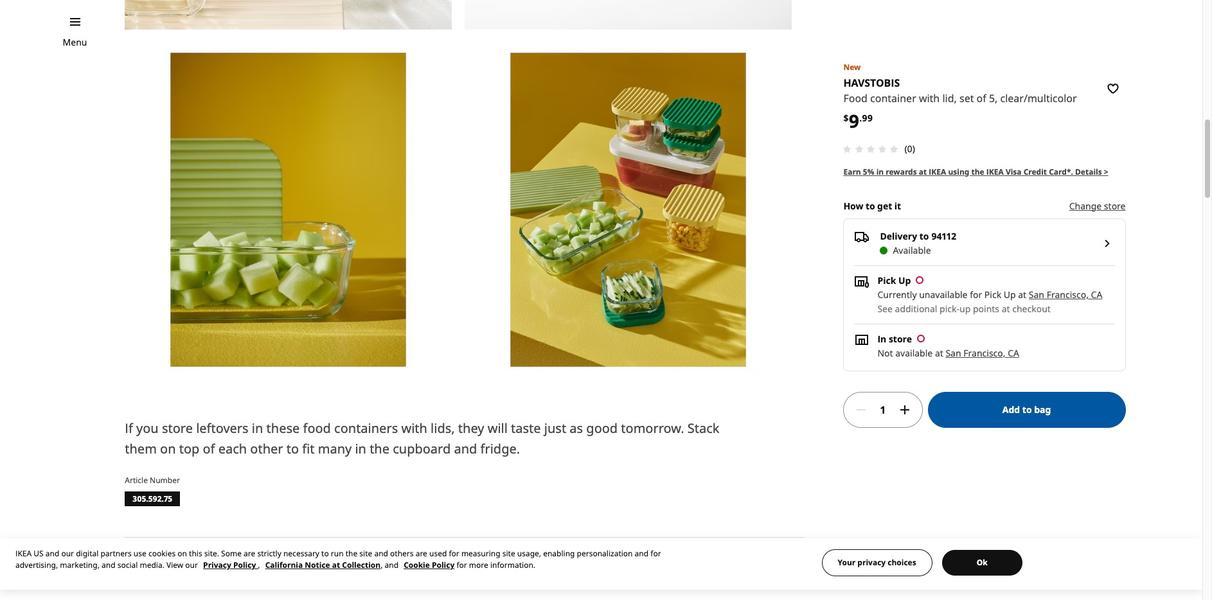 Task type: vqa. For each thing, say whether or not it's contained in the screenshot.
Home Accessories link on the top left
no



Task type: describe. For each thing, give the bounding box(es) containing it.
as
[[570, 420, 583, 437]]

visa
[[1006, 166, 1022, 177]]

9
[[849, 109, 859, 133]]

collection
[[342, 560, 381, 571]]

set
[[959, 91, 974, 106]]

will
[[488, 420, 508, 437]]

1 vertical spatial san
[[946, 347, 961, 359]]

privacy policy , california notice at collection , and cookie policy for more information.
[[203, 560, 535, 571]]

lid,
[[942, 91, 957, 106]]

article
[[125, 475, 148, 486]]

5,
[[989, 91, 998, 106]]

to inside if you store leftovers in these food containers with lids, they will taste just as good tomorrow. stack them on top of each other to fit many in the cupboard and fridge.
[[286, 440, 299, 458]]

review: 0 out of 5 stars. total reviews: 0 image
[[840, 141, 902, 157]]

0 horizontal spatial in
[[252, 420, 263, 437]]

choices
[[888, 557, 916, 568]]

1 site from the left
[[359, 548, 372, 559]]

cookies
[[148, 548, 176, 559]]

container
[[870, 91, 916, 106]]

some
[[221, 548, 242, 559]]

media.
[[140, 560, 164, 571]]

$
[[843, 112, 849, 124]]

on inside if you store leftovers in these food containers with lids, they will taste just as good tomorrow. stack them on top of each other to fit many in the cupboard and fridge.
[[160, 440, 176, 458]]

clear/multicolor
[[1000, 91, 1077, 106]]

them
[[125, 440, 157, 458]]

site.
[[204, 548, 219, 559]]

2 are from the left
[[416, 548, 427, 559]]

additional
[[895, 302, 937, 315]]

enabling
[[543, 548, 575, 559]]

see
[[878, 302, 893, 315]]

rewards
[[886, 166, 917, 177]]

not
[[878, 347, 893, 359]]

of inside if you store leftovers in these food containers with lids, they will taste just as good tomorrow. stack them on top of each other to fit many in the cupboard and fridge.
[[203, 440, 215, 458]]

your privacy choices
[[838, 557, 916, 568]]

cupboard
[[393, 440, 451, 458]]

san francisco, ca button for not available at
[[946, 347, 1019, 359]]

notice
[[305, 560, 330, 571]]

>
[[1104, 166, 1108, 177]]

bag
[[1034, 403, 1051, 416]]

store inside if you store leftovers in these food containers with lids, they will taste just as good tomorrow. stack them on top of each other to fit many in the cupboard and fridge.
[[162, 420, 193, 437]]

good
[[586, 420, 618, 437]]

available
[[893, 244, 931, 256]]

social
[[117, 560, 138, 571]]

they
[[458, 420, 484, 437]]

these
[[266, 420, 300, 437]]

get
[[877, 200, 892, 212]]

1 policy from the left
[[233, 560, 256, 571]]

2 horizontal spatial ikea
[[986, 166, 1004, 177]]

advertising,
[[15, 560, 58, 571]]

food
[[303, 420, 331, 437]]

to for how
[[866, 200, 875, 212]]

2 , from the left
[[381, 560, 383, 571]]

product details heading
[[125, 564, 240, 585]]

havstobis food container with lid, set of 5, clear/multicolor
[[843, 76, 1077, 106]]

in
[[878, 333, 886, 345]]

.
[[859, 112, 862, 124]]

305.592.75
[[133, 494, 172, 505]]

99
[[862, 112, 873, 124]]

you
[[136, 420, 159, 437]]

new
[[843, 62, 861, 73]]

pick inside currently unavailable for pick up at san francisco, ca see additional pick-up points at checkout
[[984, 288, 1001, 301]]

at inside button
[[919, 166, 927, 177]]

view
[[166, 560, 183, 571]]

other
[[250, 440, 283, 458]]

the inside "ikea us and our digital partners use cookies on this site. some are strictly necessary to run the site and others are used for measuring site usage, enabling personalization and for advertising, marketing, and social media. view our"
[[346, 548, 357, 559]]

privacy
[[858, 557, 886, 568]]

Quantity input value text field
[[874, 392, 892, 428]]

top
[[179, 440, 199, 458]]

product details button
[[125, 538, 805, 600]]

san francisco, ca button for currently unavailable for pick up at
[[1029, 288, 1102, 301]]

with inside if you store leftovers in these food containers with lids, they will taste just as good tomorrow. stack them on top of each other to fit many in the cupboard and fridge.
[[401, 420, 427, 437]]

how
[[843, 200, 863, 212]]

ikea inside "ikea us and our digital partners use cookies on this site. some are strictly necessary to run the site and others are used for measuring site usage, enabling personalization and for advertising, marketing, and social media. view our"
[[15, 548, 32, 559]]

1 vertical spatial ca
[[1008, 347, 1019, 359]]

for inside currently unavailable for pick up at san francisco, ca see additional pick-up points at checkout
[[970, 288, 982, 301]]

$ 9 . 99
[[843, 109, 873, 133]]

change store
[[1069, 200, 1126, 212]]

add to bag button
[[928, 392, 1126, 428]]

necessary
[[283, 548, 319, 559]]

lids,
[[431, 420, 455, 437]]

at up 'checkout'
[[1018, 288, 1026, 301]]

digital
[[76, 548, 99, 559]]

on inside "ikea us and our digital partners use cookies on this site. some are strictly necessary to run the site and others are used for measuring site usage, enabling personalization and for advertising, marketing, and social media. view our"
[[178, 548, 187, 559]]

privacy
[[203, 560, 231, 571]]

to inside "ikea us and our digital partners use cookies on this site. some are strictly necessary to run the site and others are used for measuring site usage, enabling personalization and for advertising, marketing, and social media. view our"
[[321, 548, 329, 559]]

store for in store
[[889, 333, 912, 345]]

0 horizontal spatial our
[[61, 548, 74, 559]]

up inside currently unavailable for pick up at san francisco, ca see additional pick-up points at checkout
[[1004, 288, 1016, 301]]

use
[[134, 548, 146, 559]]

personalization
[[577, 548, 633, 559]]

earn
[[843, 166, 861, 177]]

1 horizontal spatial our
[[185, 560, 198, 571]]

used
[[429, 548, 447, 559]]

and right us at the left of page
[[45, 548, 59, 559]]

ca inside currently unavailable for pick up at san francisco, ca see additional pick-up points at checkout
[[1091, 288, 1102, 301]]

at right points
[[1002, 302, 1010, 315]]

of inside 'havstobis food container with lid, set of 5, clear/multicolor'
[[977, 91, 986, 106]]

containers
[[334, 420, 398, 437]]

5%
[[863, 166, 874, 177]]

product
[[125, 564, 185, 585]]

ikea us and our digital partners use cookies on this site. some are strictly necessary to run the site and others are used for measuring site usage, enabling personalization and for advertising, marketing, and social media. view our
[[15, 548, 661, 571]]

0 vertical spatial up
[[898, 274, 911, 286]]

and down partners
[[102, 560, 115, 571]]

tomorrow.
[[621, 420, 684, 437]]

right image
[[1099, 236, 1115, 251]]

ok
[[977, 557, 988, 568]]



Task type: locate. For each thing, give the bounding box(es) containing it.
, left cookie
[[381, 560, 383, 571]]

others
[[390, 548, 414, 559]]

2 vertical spatial store
[[162, 420, 193, 437]]

the right using
[[971, 166, 984, 177]]

1 horizontal spatial up
[[1004, 288, 1016, 301]]

pick
[[878, 274, 896, 286], [984, 288, 1001, 301]]

are
[[244, 548, 255, 559], [416, 548, 427, 559]]

with inside 'havstobis food container with lid, set of 5, clear/multicolor'
[[919, 91, 940, 106]]

details
[[189, 564, 240, 585]]

taste
[[511, 420, 541, 437]]

francisco, inside currently unavailable for pick up at san francisco, ca see additional pick-up points at checkout
[[1047, 288, 1089, 301]]

up
[[898, 274, 911, 286], [1004, 288, 1016, 301]]

points
[[973, 302, 999, 315]]

0 horizontal spatial site
[[359, 548, 372, 559]]

measuring
[[461, 548, 500, 559]]

0 horizontal spatial ,
[[258, 560, 260, 571]]

site up the privacy policy , california notice at collection , and cookie policy for more information.
[[359, 548, 372, 559]]

strictly
[[257, 548, 281, 559]]

usage,
[[517, 548, 541, 559]]

1 vertical spatial with
[[401, 420, 427, 437]]

(0)
[[905, 143, 915, 155]]

0 vertical spatial with
[[919, 91, 940, 106]]

1 horizontal spatial on
[[178, 548, 187, 559]]

privacy policy link
[[203, 560, 258, 571]]

1 vertical spatial pick
[[984, 288, 1001, 301]]

1 vertical spatial in
[[252, 420, 263, 437]]

to for delivery
[[920, 230, 929, 242]]

this
[[189, 548, 202, 559]]

earn 5% in rewards at ikea using the ikea visa credit card*. details >
[[843, 166, 1108, 177]]

0 horizontal spatial ikea
[[15, 548, 32, 559]]

change
[[1069, 200, 1102, 212]]

currently
[[878, 288, 917, 301]]

0 horizontal spatial are
[[244, 548, 255, 559]]

policy down used
[[432, 560, 455, 571]]

are up cookie
[[416, 548, 427, 559]]

the inside if you store leftovers in these food containers with lids, they will taste just as good tomorrow. stack them on top of each other to fit many in the cupboard and fridge.
[[370, 440, 389, 458]]

store inside button
[[1104, 200, 1126, 212]]

ikea left visa
[[986, 166, 1004, 177]]

2 policy from the left
[[432, 560, 455, 571]]

with left lid,
[[919, 91, 940, 106]]

0 vertical spatial the
[[971, 166, 984, 177]]

on left this
[[178, 548, 187, 559]]

unavailable
[[919, 288, 968, 301]]

0 vertical spatial san francisco, ca button
[[1029, 288, 1102, 301]]

stack
[[688, 420, 719, 437]]

with
[[919, 91, 940, 106], [401, 420, 427, 437]]

san francisco, ca button down points
[[946, 347, 1019, 359]]

in down containers
[[355, 440, 366, 458]]

at right available
[[935, 347, 943, 359]]

1 , from the left
[[258, 560, 260, 571]]

1 horizontal spatial ikea
[[929, 166, 946, 177]]

0 horizontal spatial the
[[346, 548, 357, 559]]

0 vertical spatial san
[[1029, 288, 1044, 301]]

the right run
[[346, 548, 357, 559]]

credit
[[1024, 166, 1047, 177]]

up up currently
[[898, 274, 911, 286]]

0 horizontal spatial francisco,
[[964, 347, 1005, 359]]

many
[[318, 440, 352, 458]]

delivery to 94112
[[880, 230, 956, 242]]

for left more at the bottom of page
[[457, 560, 467, 571]]

marketing,
[[60, 560, 100, 571]]

on
[[160, 440, 176, 458], [178, 548, 187, 559]]

0 horizontal spatial of
[[203, 440, 215, 458]]

at down run
[[332, 560, 340, 571]]

0 horizontal spatial up
[[898, 274, 911, 286]]

0 vertical spatial of
[[977, 91, 986, 106]]

1 horizontal spatial are
[[416, 548, 427, 559]]

site up information.
[[502, 548, 515, 559]]

pick-
[[940, 302, 960, 315]]

1 horizontal spatial with
[[919, 91, 940, 106]]

currently unavailable for pick up at san francisco, ca see additional pick-up points at checkout
[[878, 288, 1102, 315]]

0 horizontal spatial on
[[160, 440, 176, 458]]

0 horizontal spatial pick
[[878, 274, 896, 286]]

information.
[[490, 560, 535, 571]]

and inside if you store leftovers in these food containers with lids, they will taste just as good tomorrow. stack them on top of each other to fit many in the cupboard and fridge.
[[454, 440, 477, 458]]

2 horizontal spatial in
[[876, 166, 884, 177]]

, down strictly
[[258, 560, 260, 571]]

1 horizontal spatial policy
[[432, 560, 455, 571]]

at
[[919, 166, 927, 177], [1018, 288, 1026, 301], [1002, 302, 1010, 315], [935, 347, 943, 359], [332, 560, 340, 571]]

are right some
[[244, 548, 255, 559]]

1 horizontal spatial ca
[[1091, 288, 1102, 301]]

ca
[[1091, 288, 1102, 301], [1008, 347, 1019, 359]]

article number
[[125, 475, 180, 486]]

to up california notice at collection link
[[321, 548, 329, 559]]

francisco, down points
[[964, 347, 1005, 359]]

1 vertical spatial of
[[203, 440, 215, 458]]

ca down 'checkout'
[[1008, 347, 1019, 359]]

0 horizontal spatial ca
[[1008, 347, 1019, 359]]

2 site from the left
[[502, 548, 515, 559]]

and down others
[[385, 560, 399, 571]]

using
[[948, 166, 969, 177]]

store right in
[[889, 333, 912, 345]]

currently unavailable for pick up at san francisco, ca group
[[878, 288, 1102, 301]]

and
[[454, 440, 477, 458], [45, 548, 59, 559], [374, 548, 388, 559], [635, 548, 649, 559], [102, 560, 115, 571], [385, 560, 399, 571]]

menu
[[63, 36, 87, 48]]

cookie policy link
[[404, 560, 455, 571]]

0 vertical spatial our
[[61, 548, 74, 559]]

san right available
[[946, 347, 961, 359]]

available
[[895, 347, 933, 359]]

of
[[977, 91, 986, 106], [203, 440, 215, 458]]

more
[[469, 560, 488, 571]]

pick up points
[[984, 288, 1001, 301]]

not available at san francisco, ca group
[[878, 347, 1019, 359]]

1 vertical spatial the
[[370, 440, 389, 458]]

how to get it
[[843, 200, 901, 212]]

food
[[843, 91, 868, 106]]

for
[[970, 288, 982, 301], [449, 548, 459, 559], [651, 548, 661, 559], [457, 560, 467, 571]]

1 vertical spatial up
[[1004, 288, 1016, 301]]

for right used
[[449, 548, 459, 559]]

number
[[150, 475, 180, 486]]

card*.
[[1049, 166, 1073, 177]]

0 horizontal spatial policy
[[233, 560, 256, 571]]

on left top
[[160, 440, 176, 458]]

earn 5% in rewards at ikea using the ikea visa credit card*. details > button
[[843, 166, 1108, 178]]

pick up
[[878, 274, 911, 286]]

up up 'checkout'
[[1004, 288, 1016, 301]]

1 vertical spatial store
[[889, 333, 912, 345]]

1 horizontal spatial ,
[[381, 560, 383, 571]]

and down they
[[454, 440, 477, 458]]

(0) button
[[840, 141, 915, 157]]

1 horizontal spatial of
[[977, 91, 986, 106]]

and right personalization
[[635, 548, 649, 559]]

1 horizontal spatial san francisco, ca button
[[1029, 288, 1102, 301]]

1 vertical spatial our
[[185, 560, 198, 571]]

pick up currently
[[878, 274, 896, 286]]

it
[[894, 200, 901, 212]]

ikea left us at the left of page
[[15, 548, 32, 559]]

leftovers
[[196, 420, 249, 437]]

and up the privacy policy , california notice at collection , and cookie policy for more information.
[[374, 548, 388, 559]]

just
[[544, 420, 566, 437]]

0 horizontal spatial store
[[162, 420, 193, 437]]

to for add
[[1022, 403, 1032, 416]]

0 vertical spatial on
[[160, 440, 176, 458]]

1 vertical spatial francisco,
[[964, 347, 1005, 359]]

to inside add to bag "button"
[[1022, 403, 1032, 416]]

1 vertical spatial san francisco, ca button
[[946, 347, 1019, 359]]

menu button
[[63, 35, 87, 49]]

1 horizontal spatial in
[[355, 440, 366, 458]]

up
[[960, 302, 971, 315]]

the inside button
[[971, 166, 984, 177]]

0 vertical spatial store
[[1104, 200, 1126, 212]]

us
[[34, 548, 43, 559]]

1 are from the left
[[244, 548, 255, 559]]

with up the 'cupboard' at the left bottom of the page
[[401, 420, 427, 437]]

havstobis
[[843, 76, 900, 90]]

at right rewards
[[919, 166, 927, 177]]

2 vertical spatial the
[[346, 548, 357, 559]]

if you store leftovers in these food containers with lids, they will taste just as good tomorrow. stack them on top of each other to fit many in the cupboard and fridge.
[[125, 420, 719, 458]]

0 horizontal spatial with
[[401, 420, 427, 437]]

1 vertical spatial on
[[178, 548, 187, 559]]

in inside button
[[876, 166, 884, 177]]

1 horizontal spatial store
[[889, 333, 912, 345]]

0 horizontal spatial san francisco, ca button
[[946, 347, 1019, 359]]

0 vertical spatial francisco,
[[1047, 288, 1089, 301]]

store up top
[[162, 420, 193, 437]]

in up other
[[252, 420, 263, 437]]

california
[[265, 560, 303, 571]]

site
[[359, 548, 372, 559], [502, 548, 515, 559]]

san francisco, ca button up 'checkout'
[[1029, 288, 1102, 301]]

1 horizontal spatial francisco,
[[1047, 288, 1089, 301]]

our up marketing, at left
[[61, 548, 74, 559]]

policy down some
[[233, 560, 256, 571]]

san inside currently unavailable for pick up at san francisco, ca see additional pick-up points at checkout
[[1029, 288, 1044, 301]]

checkout
[[1012, 302, 1051, 315]]

0 horizontal spatial san
[[946, 347, 961, 359]]

to up available
[[920, 230, 929, 242]]

fridge.
[[480, 440, 520, 458]]

details
[[1075, 166, 1102, 177]]

0 vertical spatial pick
[[878, 274, 896, 286]]

0 vertical spatial ca
[[1091, 288, 1102, 301]]

94112
[[931, 230, 956, 242]]

1 horizontal spatial the
[[370, 440, 389, 458]]

2 horizontal spatial store
[[1104, 200, 1126, 212]]

francisco, up 'checkout'
[[1047, 288, 1089, 301]]

partners
[[101, 548, 132, 559]]

0 vertical spatial in
[[876, 166, 884, 177]]

1 horizontal spatial pick
[[984, 288, 1001, 301]]

our down this
[[185, 560, 198, 571]]

2 horizontal spatial the
[[971, 166, 984, 177]]

store right "change"
[[1104, 200, 1126, 212]]

to left get
[[866, 200, 875, 212]]

your
[[838, 557, 856, 568]]

ca down right icon
[[1091, 288, 1102, 301]]

for up points
[[970, 288, 982, 301]]

1 horizontal spatial san
[[1029, 288, 1044, 301]]

ikea left using
[[929, 166, 946, 177]]

of right top
[[203, 440, 215, 458]]

havstobis food container with lid, set of 5, clear/multicolor image
[[125, 0, 452, 30], [465, 0, 792, 30], [125, 46, 452, 374], [465, 46, 792, 374]]

in right the 5% at the top of page
[[876, 166, 884, 177]]

for right personalization
[[651, 548, 661, 559]]

to left fit
[[286, 440, 299, 458]]

if
[[125, 420, 133, 437]]

1 horizontal spatial site
[[502, 548, 515, 559]]

delivery
[[880, 230, 917, 242]]

store for change store
[[1104, 200, 1126, 212]]

san up 'checkout'
[[1029, 288, 1044, 301]]

cookie
[[404, 560, 430, 571]]

to left "bag"
[[1022, 403, 1032, 416]]

francisco,
[[1047, 288, 1089, 301], [964, 347, 1005, 359]]

of left 5,
[[977, 91, 986, 106]]

the down containers
[[370, 440, 389, 458]]

run
[[331, 548, 344, 559]]

2 vertical spatial in
[[355, 440, 366, 458]]



